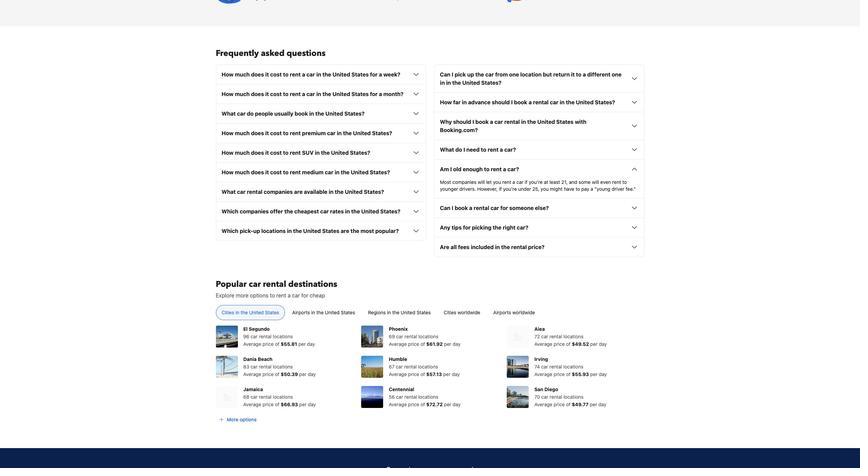 Task type: vqa. For each thing, say whether or not it's contained in the screenshot.
1st THE ONLY 5 LEFT ON OUR SITE from the bottom
no



Task type: describe. For each thing, give the bounding box(es) containing it.
diego
[[545, 387, 558, 393]]

2 one from the left
[[612, 72, 622, 78]]

someone
[[509, 205, 534, 211]]

$57.13
[[426, 372, 442, 377]]

the down how much does it cost to rent suv in the united states? dropdown button
[[341, 169, 350, 176]]

i left old on the right top of the page
[[450, 166, 452, 172]]

people
[[255, 111, 273, 117]]

average for centennial 56 car rental locations average price of $72.72 per day
[[389, 402, 407, 408]]

up inside can i pick up the car from one location but return it to a different one in in the united states?
[[467, 72, 474, 78]]

rental inside phoenix 69 car rental locations average price of $61.92 per day
[[405, 334, 417, 340]]

per for humble 67 car rental locations average price of $57.13 per day
[[443, 372, 451, 377]]

united inside button
[[325, 310, 340, 316]]

return
[[553, 72, 570, 78]]

to up usually
[[283, 91, 289, 97]]

united inside button
[[249, 310, 264, 316]]

rates
[[330, 209, 344, 215]]

different
[[587, 72, 611, 78]]

regions in the united states
[[368, 310, 431, 316]]

book inside why should i book a car rental in the united states with booking.com?
[[476, 119, 489, 125]]

cheap car rental in irving image
[[507, 356, 529, 378]]

some
[[579, 179, 591, 185]]

cheap car rental in humble image
[[361, 356, 383, 378]]

the right pick
[[475, 72, 484, 78]]

in inside why should i book a car rental in the united states with booking.com?
[[521, 119, 526, 125]]

pick-
[[240, 228, 253, 234]]

dania
[[243, 357, 257, 362]]

price for irving 74 car rental locations average price of $55.93 per day
[[554, 372, 565, 377]]

price for jamaica 68 car rental locations average price of $66.93 per day
[[263, 402, 274, 408]]

cities worldwide
[[444, 310, 480, 316]]

any tips for picking the right car? button
[[440, 224, 639, 232]]

which companies offer the cheapest car rates  in the united states?
[[222, 209, 400, 215]]

cities for cities worldwide
[[444, 310, 456, 316]]

let
[[486, 179, 492, 185]]

pay
[[581, 186, 589, 192]]

72
[[534, 334, 540, 340]]

to down the asked
[[283, 72, 289, 78]]

day inside the el segundo 96 car rental locations average price of $55.81 per day
[[307, 341, 315, 347]]

are all fees included in the rental price? button
[[440, 243, 639, 251]]

from
[[495, 72, 508, 78]]

destinations
[[288, 279, 337, 290]]

booking.com?
[[440, 127, 478, 133]]

am
[[440, 166, 449, 172]]

popular car rental destinations explore more options to rent a car for cheap
[[216, 279, 337, 299]]

the down right
[[501, 244, 510, 250]]

states inside airports in the united states button
[[341, 310, 355, 316]]

the down return
[[566, 99, 575, 106]]

can i book a rental car for someone else? button
[[440, 204, 639, 212]]

what car do people usually book in the united states? button
[[222, 110, 420, 118]]

else?
[[535, 205, 549, 211]]

offer
[[270, 209, 283, 215]]

car inside jamaica 68 car rental locations average price of $66.93 per day
[[251, 394, 258, 400]]

$55.93
[[572, 372, 589, 377]]

book up why should i book a car rental in the united states with booking.com?
[[514, 99, 527, 106]]

how much does it cost to rent a car in the united states for a month?
[[222, 91, 404, 97]]

in inside 'how much does it cost to rent medium car in the united states?' dropdown button
[[335, 169, 340, 176]]

rental inside san diego 70 car rental locations average price of $49.77 per day
[[550, 394, 562, 400]]

56
[[389, 394, 395, 400]]

cheap car rental in san diego image
[[507, 386, 529, 408]]

do inside 'dropdown button'
[[455, 147, 462, 153]]

a inside why should i book a car rental in the united states with booking.com?
[[490, 119, 493, 125]]

a right let
[[513, 179, 515, 185]]

per for centennial 56 car rental locations average price of $72.72 per day
[[444, 402, 451, 408]]

car inside aiea 72 car rental locations average price of $49.52 per day
[[541, 334, 548, 340]]

1 will from the left
[[478, 179, 485, 185]]

jamaica 68 car rental locations average price of $66.93 per day
[[243, 387, 316, 408]]

however,
[[477, 186, 498, 192]]

companies inside dropdown button
[[264, 189, 293, 195]]

in inside how much does it cost to rent a car in the united states for a month? dropdown button
[[316, 91, 321, 97]]

states? inside can i pick up the car from one location but return it to a different one in in the united states?
[[481, 80, 502, 86]]

1 horizontal spatial if
[[525, 179, 528, 185]]

are
[[440, 244, 449, 250]]

rental inside dania beach 83 car rental locations average price of $50.39 per day
[[259, 364, 272, 370]]

per inside dania beach 83 car rental locations average price of $50.39 per day
[[299, 372, 307, 377]]

per for aiea 72 car rental locations average price of $49.52 per day
[[590, 341, 598, 347]]

should inside why should i book a car rental in the united states with booking.com?
[[453, 119, 471, 125]]

car inside most companies will let you rent a car if you're at least 21, and some will even rent to younger drivers. however, if you're under 25, you might have to pay a "young driver fee."
[[516, 179, 524, 185]]

cost for how much does it cost to rent premium car in the united states?
[[270, 130, 282, 136]]

what for what car rental companies are available in the united states?
[[222, 189, 236, 195]]

younger
[[440, 186, 458, 192]]

phoenix 69 car rental locations average price of $61.92 per day
[[389, 326, 461, 347]]

cheap car rental in jamaica image
[[216, 386, 238, 408]]

do inside dropdown button
[[247, 111, 254, 117]]

21,
[[562, 179, 568, 185]]

to right "need"
[[481, 147, 486, 153]]

to left the suv
[[283, 150, 289, 156]]

much for how much does it cost to rent medium car in the united states?
[[235, 169, 250, 176]]

a down how much does it cost to rent a car in the united states for a week?
[[302, 91, 305, 97]]

pick
[[455, 72, 466, 78]]

what car do people usually book in the united states?
[[222, 111, 365, 117]]

why should i book a car rental in the united states with booking.com? button
[[440, 118, 639, 134]]

car? for what do i need to rent a car?
[[504, 147, 516, 153]]

to up let
[[484, 166, 490, 172]]

rental inside the el segundo 96 car rental locations average price of $55.81 per day
[[259, 334, 272, 340]]

how far in advance should i book a rental car in the united states?
[[440, 99, 615, 106]]

i up why should i book a car rental in the united states with booking.com?
[[511, 99, 513, 106]]

book right usually
[[295, 111, 308, 117]]

cost for how much does it cost to rent medium car in the united states?
[[270, 169, 282, 176]]

san
[[534, 387, 543, 393]]

cities for cities in the united states
[[222, 310, 234, 316]]

to inside popular car rental destinations explore more options to rent a car for cheap
[[270, 293, 275, 299]]

united inside can i pick up the car from one location but return it to a different one in in the united states?
[[462, 80, 480, 86]]

more
[[236, 293, 249, 299]]

day for irving 74 car rental locations average price of $55.93 per day
[[599, 372, 607, 377]]

the down cheapest on the top left of page
[[293, 228, 302, 234]]

of inside san diego 70 car rental locations average price of $49.77 per day
[[566, 402, 571, 408]]

how for how much does it cost to rent medium car in the united states?
[[222, 169, 234, 176]]

for inside popular car rental destinations explore more options to rent a car for cheap
[[301, 293, 308, 299]]

day inside san diego 70 car rental locations average price of $49.77 per day
[[599, 402, 607, 408]]

included
[[471, 244, 494, 250]]

much for how much does it cost to rent a car in the united states for a week?
[[235, 72, 250, 78]]

month?
[[383, 91, 404, 97]]

car inside why should i book a car rental in the united states with booking.com?
[[495, 119, 503, 125]]

cities in the united states
[[222, 310, 279, 316]]

price inside the el segundo 96 car rental locations average price of $55.81 per day
[[263, 341, 274, 347]]

day for centennial 56 car rental locations average price of $72.72 per day
[[453, 402, 461, 408]]

locations inside the humble 67 car rental locations average price of $57.13 per day
[[418, 364, 438, 370]]

in inside are all fees included in the rental price? dropdown button
[[495, 244, 500, 250]]

airports for airports worldwide
[[493, 310, 511, 316]]

per inside san diego 70 car rental locations average price of $49.77 per day
[[590, 402, 597, 408]]

1 horizontal spatial are
[[341, 228, 349, 234]]

$49.77
[[572, 402, 589, 408]]

the left most
[[351, 228, 359, 234]]

of for centennial 56 car rental locations average price of $72.72 per day
[[421, 402, 425, 408]]

i inside can i pick up the car from one location but return it to a different one in in the united states?
[[452, 72, 453, 78]]

per for jamaica 68 car rental locations average price of $66.93 per day
[[299, 402, 307, 408]]

the right rates
[[351, 209, 360, 215]]

options inside button
[[240, 417, 257, 423]]

el segundo 96 car rental locations average price of $55.81 per day
[[243, 326, 315, 347]]

0 vertical spatial should
[[492, 99, 510, 106]]

locations inside aiea 72 car rental locations average price of $49.52 per day
[[564, 334, 584, 340]]

price inside san diego 70 car rental locations average price of $49.77 per day
[[554, 402, 565, 408]]

a down can i pick up the car from one location but return it to a different one in in the united states?
[[529, 99, 532, 106]]

what car rental companies are available in the united states?
[[222, 189, 384, 195]]

rental inside jamaica 68 car rental locations average price of $66.93 per day
[[259, 394, 272, 400]]

car inside dania beach 83 car rental locations average price of $50.39 per day
[[251, 364, 258, 370]]

rental inside aiea 72 car rental locations average price of $49.52 per day
[[550, 334, 562, 340]]

humble 67 car rental locations average price of $57.13 per day
[[389, 357, 460, 377]]

it for how much does it cost to rent medium car in the united states?
[[265, 169, 269, 176]]

car? for am i old enough to rent a car?
[[508, 166, 519, 172]]

it inside can i pick up the car from one location but return it to a different one in in the united states?
[[571, 72, 575, 78]]

medium
[[302, 169, 324, 176]]

week?
[[383, 72, 400, 78]]

which companies offer the cheapest car rates  in the united states? button
[[222, 208, 420, 216]]

locations inside centennial 56 car rental locations average price of $72.72 per day
[[418, 394, 438, 400]]

of inside dania beach 83 car rental locations average price of $50.39 per day
[[275, 372, 279, 377]]

united inside 'button'
[[401, 310, 415, 316]]

a inside 'dropdown button'
[[500, 147, 503, 153]]

the right offer
[[284, 209, 293, 215]]

5 million+ reviews image
[[507, 0, 535, 4]]

united inside dropdown button
[[361, 209, 379, 215]]

under
[[518, 186, 531, 192]]

which for which companies offer the cheapest car rates  in the united states?
[[222, 209, 238, 215]]

what do i need to rent a car?
[[440, 147, 516, 153]]

car inside 'dropdown button'
[[327, 130, 336, 136]]

states inside 'cities in the united states' button
[[265, 310, 279, 316]]

and
[[569, 179, 577, 185]]

a left week?
[[379, 72, 382, 78]]

can i pick up the car from one location but return it to a different one in in the united states? button
[[440, 70, 639, 87]]

segundo
[[249, 326, 270, 332]]

rental inside centennial 56 car rental locations average price of $72.72 per day
[[404, 394, 417, 400]]

day for jamaica 68 car rental locations average price of $66.93 per day
[[308, 402, 316, 408]]

am i old enough to rent a car? button
[[440, 165, 639, 174]]

most companies will let you rent a car if you're at least 21, and some will even rent to younger drivers. however, if you're under 25, you might have to pay a "young driver fee."
[[440, 179, 636, 192]]

1 one from the left
[[509, 72, 519, 78]]

states inside how much does it cost to rent a car in the united states for a month? dropdown button
[[352, 91, 369, 97]]

how much does it cost to rent a car in the united states for a month? button
[[222, 90, 420, 98]]

price for centennial 56 car rental locations average price of $72.72 per day
[[408, 402, 419, 408]]

far
[[453, 99, 461, 106]]

worldwide for airports worldwide
[[512, 310, 535, 316]]

a inside popular car rental destinations explore more options to rent a car for cheap
[[288, 293, 291, 299]]

have
[[564, 186, 574, 192]]

to inside can i pick up the car from one location but return it to a different one in in the united states?
[[576, 72, 582, 78]]

locations inside dropdown button
[[261, 228, 286, 234]]

the inside 'button'
[[392, 310, 399, 316]]

how for how much does it cost to rent premium car in the united states?
[[222, 130, 234, 136]]

to down how much does it cost to rent suv in the united states?
[[283, 169, 289, 176]]

how much does it cost to rent suv in the united states? button
[[222, 149, 420, 157]]

locations inside jamaica 68 car rental locations average price of $66.93 per day
[[273, 394, 293, 400]]

aiea
[[534, 326, 545, 332]]

how much does it cost to rent premium car in the united states?
[[222, 130, 392, 136]]

usually
[[274, 111, 293, 117]]

a right enough on the top of the page
[[503, 166, 506, 172]]

the up rates
[[335, 189, 344, 195]]

average inside san diego 70 car rental locations average price of $49.77 per day
[[534, 402, 552, 408]]

average inside dania beach 83 car rental locations average price of $50.39 per day
[[243, 372, 261, 377]]

are all fees included in the rental price?
[[440, 244, 545, 250]]

the inside button
[[317, 310, 324, 316]]

states? inside 'dropdown button'
[[372, 130, 392, 136]]

a left month?
[[379, 91, 382, 97]]

the up how much does it cost to rent premium car in the united states? 'dropdown button'
[[315, 111, 324, 117]]

states inside which pick-up locations in the united states are the most popular? dropdown button
[[322, 228, 339, 234]]

regions in the united states button
[[362, 305, 437, 320]]

of for phoenix 69 car rental locations average price of $61.92 per day
[[421, 341, 425, 347]]

$50.39
[[281, 372, 298, 377]]

rent inside popular car rental destinations explore more options to rent a car for cheap
[[276, 293, 286, 299]]

70
[[534, 394, 540, 400]]

cheapest
[[294, 209, 319, 215]]

it for how much does it cost to rent premium car in the united states?
[[265, 130, 269, 136]]

price for aiea 72 car rental locations average price of $49.52 per day
[[554, 341, 565, 347]]

1 vertical spatial up
[[253, 228, 260, 234]]

with
[[575, 119, 587, 125]]

car inside phoenix 69 car rental locations average price of $61.92 per day
[[396, 334, 403, 340]]

might
[[550, 186, 563, 192]]

the inside why should i book a car rental in the united states with booking.com?
[[527, 119, 536, 125]]

it for how much does it cost to rent suv in the united states?
[[265, 150, 269, 156]]

average for jamaica 68 car rental locations average price of $66.93 per day
[[243, 402, 261, 408]]

in inside the regions in the united states 'button'
[[387, 310, 391, 316]]

irving
[[534, 357, 548, 362]]

how much does it cost to rent medium car in the united states?
[[222, 169, 390, 176]]

states? inside dropdown button
[[380, 209, 400, 215]]

how much does it cost to rent a car in the united states for a week?
[[222, 72, 400, 78]]



Task type: locate. For each thing, give the bounding box(es) containing it.
0 horizontal spatial if
[[499, 186, 502, 192]]

of left $49.77
[[566, 402, 571, 408]]

of for humble 67 car rental locations average price of $57.13 per day
[[421, 372, 425, 377]]

are
[[294, 189, 303, 195], [341, 228, 349, 234]]

airports worldwide
[[493, 310, 535, 316]]

day right $57.13
[[452, 372, 460, 377]]

day for humble 67 car rental locations average price of $57.13 per day
[[452, 372, 460, 377]]

1 horizontal spatial worldwide
[[512, 310, 535, 316]]

cities in the united states button
[[216, 305, 285, 320]]

in inside how much does it cost to rent a car in the united states for a week? dropdown button
[[316, 72, 321, 78]]

of for aiea 72 car rental locations average price of $49.52 per day
[[566, 341, 571, 347]]

the inside button
[[241, 310, 248, 316]]

if up under
[[525, 179, 528, 185]]

more
[[227, 417, 238, 423]]

most
[[361, 228, 374, 234]]

it
[[265, 72, 269, 78], [571, 72, 575, 78], [265, 91, 269, 97], [265, 130, 269, 136], [265, 150, 269, 156], [265, 169, 269, 176]]

car
[[307, 72, 315, 78], [485, 72, 494, 78], [307, 91, 315, 97], [550, 99, 559, 106], [237, 111, 246, 117], [495, 119, 503, 125], [327, 130, 336, 136], [325, 169, 333, 176], [516, 179, 524, 185], [237, 189, 246, 195], [491, 205, 499, 211], [320, 209, 329, 215], [249, 279, 261, 290], [292, 293, 300, 299], [251, 334, 258, 340], [396, 334, 403, 340], [541, 334, 548, 340], [251, 364, 258, 370], [396, 364, 403, 370], [541, 364, 548, 370], [251, 394, 258, 400], [396, 394, 403, 400], [541, 394, 548, 400]]

in inside how much does it cost to rent premium car in the united states? 'dropdown button'
[[337, 130, 342, 136]]

airports down cheap
[[292, 310, 310, 316]]

el
[[243, 326, 248, 332]]

average inside jamaica 68 car rental locations average price of $66.93 per day
[[243, 402, 261, 408]]

1 airports from the left
[[292, 310, 310, 316]]

per right $55.81
[[298, 341, 306, 347]]

phoenix
[[389, 326, 408, 332]]

airports in the united states button
[[286, 305, 361, 320]]

what for what do i need to rent a car?
[[440, 147, 454, 153]]

all
[[451, 244, 457, 250]]

2 much from the top
[[235, 91, 250, 97]]

of for jamaica 68 car rental locations average price of $66.93 per day
[[275, 402, 279, 408]]

1 vertical spatial what
[[440, 147, 454, 153]]

do left people
[[247, 111, 254, 117]]

car? inside 'any tips for picking the right car?' "dropdown button"
[[517, 225, 528, 231]]

0 vertical spatial car?
[[504, 147, 516, 153]]

how for how much does it cost to rent suv in the united states?
[[222, 150, 234, 156]]

average for phoenix 69 car rental locations average price of $61.92 per day
[[389, 341, 407, 347]]

a right pay
[[591, 186, 593, 192]]

car inside dropdown button
[[320, 209, 329, 215]]

airports in the united states
[[292, 310, 355, 316]]

0 vertical spatial you
[[493, 179, 501, 185]]

cost for how much does it cost to rent suv in the united states?
[[270, 150, 282, 156]]

in
[[316, 72, 321, 78], [440, 80, 445, 86], [446, 80, 451, 86], [316, 91, 321, 97], [462, 99, 467, 106], [560, 99, 565, 106], [309, 111, 314, 117], [521, 119, 526, 125], [337, 130, 342, 136], [315, 150, 320, 156], [335, 169, 340, 176], [329, 189, 334, 195], [345, 209, 350, 215], [287, 228, 292, 234], [495, 244, 500, 250], [235, 310, 239, 316], [311, 310, 315, 316], [387, 310, 391, 316]]

will up the "young
[[592, 179, 599, 185]]

drivers.
[[459, 186, 476, 192]]

companies for offer
[[240, 209, 269, 215]]

does for how much does it cost to rent a car in the united states for a week?
[[251, 72, 264, 78]]

options right more
[[250, 293, 269, 299]]

per right $49.77
[[590, 402, 597, 408]]

driver
[[612, 186, 625, 192]]

locations up $49.77
[[564, 394, 584, 400]]

1 can from the top
[[440, 72, 451, 78]]

0 vertical spatial can
[[440, 72, 451, 78]]

airports inside button
[[493, 310, 511, 316]]

69
[[389, 334, 395, 340]]

of inside the humble 67 car rental locations average price of $57.13 per day
[[421, 372, 425, 377]]

day right $49.52
[[599, 341, 607, 347]]

0 horizontal spatial airports
[[292, 310, 310, 316]]

0 vertical spatial up
[[467, 72, 474, 78]]

rental inside the humble 67 car rental locations average price of $57.13 per day
[[404, 364, 417, 370]]

i inside why should i book a car rental in the united states with booking.com?
[[473, 119, 474, 125]]

average for irving 74 car rental locations average price of $55.93 per day
[[534, 372, 552, 377]]

why
[[440, 119, 452, 125]]

questions
[[287, 48, 326, 59]]

i left pick
[[452, 72, 453, 78]]

how for how far in advance should i book a rental car in the united states?
[[440, 99, 452, 106]]

1 vertical spatial companies
[[264, 189, 293, 195]]

will
[[478, 179, 485, 185], [592, 179, 599, 185]]

1 vertical spatial should
[[453, 119, 471, 125]]

price for humble 67 car rental locations average price of $57.13 per day
[[408, 372, 419, 377]]

car? inside what do i need to rent a car? 'dropdown button'
[[504, 147, 516, 153]]

per for irving 74 car rental locations average price of $55.93 per day
[[590, 372, 598, 377]]

day for phoenix 69 car rental locations average price of $61.92 per day
[[453, 341, 461, 347]]

companies for will
[[452, 179, 477, 185]]

companies up offer
[[264, 189, 293, 195]]

per inside the el segundo 96 car rental locations average price of $55.81 per day
[[298, 341, 306, 347]]

cheap car rental in dania beach image
[[216, 356, 238, 378]]

book down drivers.
[[455, 205, 468, 211]]

united inside 'dropdown button'
[[353, 130, 371, 136]]

0 horizontal spatial will
[[478, 179, 485, 185]]

san diego 70 car rental locations average price of $49.77 per day
[[534, 387, 607, 408]]

does for how much does it cost to rent suv in the united states?
[[251, 150, 264, 156]]

can i pick up the car from one location but return it to a different one in in the united states?
[[440, 72, 622, 86]]

per inside centennial 56 car rental locations average price of $72.72 per day
[[444, 402, 451, 408]]

states
[[352, 72, 369, 78], [352, 91, 369, 97], [556, 119, 574, 125], [322, 228, 339, 234], [265, 310, 279, 316], [341, 310, 355, 316], [417, 310, 431, 316]]

0 horizontal spatial one
[[509, 72, 519, 78]]

day right $50.39
[[308, 372, 316, 377]]

2 cities from the left
[[444, 310, 456, 316]]

airports worldwide button
[[488, 305, 541, 320]]

does
[[251, 72, 264, 78], [251, 91, 264, 97], [251, 130, 264, 136], [251, 150, 264, 156], [251, 169, 264, 176]]

locations up $57.13
[[418, 364, 438, 370]]

car? down why should i book a car rental in the united states with booking.com?
[[504, 147, 516, 153]]

average inside irving 74 car rental locations average price of $55.93 per day
[[534, 372, 552, 377]]

4 much from the top
[[235, 150, 250, 156]]

2 cost from the top
[[270, 91, 282, 97]]

what do i need to rent a car? button
[[440, 146, 639, 154]]

you're left under
[[503, 186, 517, 192]]

"young
[[595, 186, 611, 192]]

the up phoenix
[[392, 310, 399, 316]]

you're up 25,
[[529, 179, 543, 185]]

popular?
[[375, 228, 399, 234]]

jamaica
[[243, 387, 263, 393]]

average down '56'
[[389, 402, 407, 408]]

price inside irving 74 car rental locations average price of $55.93 per day
[[554, 372, 565, 377]]

cost down the asked
[[270, 72, 282, 78]]

cost for how much does it cost to rent a car in the united states for a month?
[[270, 91, 282, 97]]

2 will from the left
[[592, 179, 599, 185]]

2 vertical spatial car?
[[517, 225, 528, 231]]

i down younger
[[452, 205, 453, 211]]

0 vertical spatial are
[[294, 189, 303, 195]]

advance
[[468, 99, 491, 106]]

2 which from the top
[[222, 228, 238, 234]]

enough
[[463, 166, 483, 172]]

of left $72.72
[[421, 402, 425, 408]]

average inside the humble 67 car rental locations average price of $57.13 per day
[[389, 372, 407, 377]]

if right however,
[[499, 186, 502, 192]]

4 cost from the top
[[270, 150, 282, 156]]

average inside aiea 72 car rental locations average price of $49.52 per day
[[534, 341, 552, 347]]

the down cheap
[[317, 310, 324, 316]]

0 horizontal spatial cities
[[222, 310, 234, 316]]

car inside can i pick up the car from one location but return it to a different one in in the united states?
[[485, 72, 494, 78]]

of for irving 74 car rental locations average price of $55.93 per day
[[566, 372, 571, 377]]

for left someone
[[501, 205, 508, 211]]

locations inside dania beach 83 car rental locations average price of $50.39 per day
[[273, 364, 293, 370]]

more options
[[227, 417, 257, 423]]

per for phoenix 69 car rental locations average price of $61.92 per day
[[444, 341, 451, 347]]

how for how much does it cost to rent a car in the united states for a month?
[[222, 91, 234, 97]]

$66.93
[[281, 402, 298, 408]]

car inside irving 74 car rental locations average price of $55.93 per day
[[541, 364, 548, 370]]

to left pay
[[576, 186, 580, 192]]

cheap car rental in el segundo image
[[216, 326, 238, 348]]

humble
[[389, 357, 407, 362]]

average down 72
[[534, 341, 552, 347]]

per inside aiea 72 car rental locations average price of $49.52 per day
[[590, 341, 598, 347]]

the up how much does it cost to rent a car in the united states for a month? dropdown button
[[323, 72, 331, 78]]

cities inside cities worldwide button
[[444, 310, 456, 316]]

options inside popular car rental destinations explore more options to rent a car for cheap
[[250, 293, 269, 299]]

1 vertical spatial you
[[541, 186, 549, 192]]

states inside why should i book a car rental in the united states with booking.com?
[[556, 119, 574, 125]]

price inside dania beach 83 car rental locations average price of $50.39 per day
[[263, 372, 274, 377]]

the down how much does it cost to rent a car in the united states for a week? dropdown button
[[323, 91, 331, 97]]

1 vertical spatial which
[[222, 228, 238, 234]]

1 worldwide from the left
[[458, 310, 480, 316]]

a inside can i pick up the car from one location but return it to a different one in in the united states?
[[583, 72, 586, 78]]

to up cities in the united states
[[270, 293, 275, 299]]

does for how much does it cost to rent premium car in the united states?
[[251, 130, 264, 136]]

0 vertical spatial which
[[222, 209, 238, 215]]

locations up $61.92
[[418, 334, 438, 340]]

per inside phoenix 69 car rental locations average price of $61.92 per day
[[444, 341, 451, 347]]

per inside jamaica 68 car rental locations average price of $66.93 per day
[[299, 402, 307, 408]]

price down beach at the bottom
[[263, 372, 274, 377]]

right
[[503, 225, 516, 231]]

cost
[[270, 72, 282, 78], [270, 91, 282, 97], [270, 130, 282, 136], [270, 150, 282, 156], [270, 169, 282, 176]]

you right let
[[493, 179, 501, 185]]

locations inside the el segundo 96 car rental locations average price of $55.81 per day
[[273, 334, 293, 340]]

fees
[[458, 244, 470, 250]]

per inside the humble 67 car rental locations average price of $57.13 per day
[[443, 372, 451, 377]]

how much does it cost to rent premium car in the united states? button
[[222, 129, 420, 137]]

states down rates
[[322, 228, 339, 234]]

1 horizontal spatial you're
[[529, 179, 543, 185]]

0 horizontal spatial should
[[453, 119, 471, 125]]

how for how much does it cost to rent a car in the united states for a week?
[[222, 72, 234, 78]]

can i book a rental car for someone else?
[[440, 205, 549, 211]]

tab list containing cities in the united states
[[210, 305, 650, 321]]

a down questions
[[302, 72, 305, 78]]

5 does from the top
[[251, 169, 264, 176]]

book
[[514, 99, 527, 106], [295, 111, 308, 117], [476, 119, 489, 125], [455, 205, 468, 211]]

car inside the el segundo 96 car rental locations average price of $55.81 per day
[[251, 334, 258, 340]]

0 horizontal spatial up
[[253, 228, 260, 234]]

in inside how much does it cost to rent suv in the united states? dropdown button
[[315, 150, 320, 156]]

average down 96
[[243, 341, 261, 347]]

popular
[[216, 279, 247, 290]]

to up the fee."
[[622, 179, 627, 185]]

do
[[247, 111, 254, 117], [455, 147, 462, 153]]

1 vertical spatial are
[[341, 228, 349, 234]]

3 much from the top
[[235, 130, 250, 136]]

$49.52
[[572, 341, 589, 347]]

to right return
[[576, 72, 582, 78]]

2 can from the top
[[440, 205, 451, 211]]

1 vertical spatial if
[[499, 186, 502, 192]]

least
[[550, 179, 560, 185]]

even
[[600, 179, 611, 185]]

$61.92
[[426, 341, 443, 347]]

what car rental companies are available in the united states? button
[[222, 188, 420, 196]]

which inside which companies offer the cheapest car rates  in the united states? dropdown button
[[222, 209, 238, 215]]

rental
[[533, 99, 549, 106], [504, 119, 520, 125], [247, 189, 262, 195], [474, 205, 489, 211], [511, 244, 527, 250], [263, 279, 286, 290], [259, 334, 272, 340], [405, 334, 417, 340], [550, 334, 562, 340], [259, 364, 272, 370], [404, 364, 417, 370], [550, 364, 562, 370], [259, 394, 272, 400], [404, 394, 417, 400], [550, 394, 562, 400]]

for
[[370, 72, 378, 78], [370, 91, 378, 97], [501, 205, 508, 211], [463, 225, 471, 231], [301, 293, 308, 299]]

$55.81
[[281, 341, 297, 347]]

cost for how much does it cost to rent a car in the united states for a week?
[[270, 72, 282, 78]]

average down 67
[[389, 372, 407, 377]]

0 vertical spatial what
[[222, 111, 236, 117]]

2 worldwide from the left
[[512, 310, 535, 316]]

locations
[[261, 228, 286, 234], [273, 334, 293, 340], [418, 334, 438, 340], [564, 334, 584, 340], [273, 364, 293, 370], [418, 364, 438, 370], [563, 364, 584, 370], [273, 394, 293, 400], [418, 394, 438, 400], [564, 394, 584, 400]]

should up booking.com?
[[453, 119, 471, 125]]

locations up $49.52
[[564, 334, 584, 340]]

cheap car rental in centennial image
[[361, 386, 383, 408]]

a down drivers.
[[469, 205, 472, 211]]

1 cost from the top
[[270, 72, 282, 78]]

much
[[235, 72, 250, 78], [235, 91, 250, 97], [235, 130, 250, 136], [235, 150, 250, 156], [235, 169, 250, 176]]

of inside the el segundo 96 car rental locations average price of $55.81 per day
[[275, 341, 279, 347]]

for inside "dropdown button"
[[463, 225, 471, 231]]

it for how much does it cost to rent a car in the united states for a month?
[[265, 91, 269, 97]]

what
[[222, 111, 236, 117], [440, 147, 454, 153], [222, 189, 236, 195]]

1 vertical spatial can
[[440, 205, 451, 211]]

in inside which pick-up locations in the united states are the most popular? dropdown button
[[287, 228, 292, 234]]

of left $49.52
[[566, 341, 571, 347]]

any
[[440, 225, 450, 231]]

0 horizontal spatial you're
[[503, 186, 517, 192]]

available
[[304, 189, 327, 195]]

it for how much does it cost to rent a car in the united states for a week?
[[265, 72, 269, 78]]

can for can i book a rental car for someone else?
[[440, 205, 451, 211]]

which for which pick-up locations in the united states are the most popular?
[[222, 228, 238, 234]]

are left available
[[294, 189, 303, 195]]

5 much from the top
[[235, 169, 250, 176]]

companies up drivers.
[[452, 179, 477, 185]]

25,
[[532, 186, 539, 192]]

are down rates
[[341, 228, 349, 234]]

car inside centennial 56 car rental locations average price of $72.72 per day
[[396, 394, 403, 400]]

what for what car do people usually book in the united states?
[[222, 111, 236, 117]]

states?
[[481, 80, 502, 86], [595, 99, 615, 106], [344, 111, 365, 117], [372, 130, 392, 136], [350, 150, 370, 156], [370, 169, 390, 176], [364, 189, 384, 195], [380, 209, 400, 215]]

of inside irving 74 car rental locations average price of $55.93 per day
[[566, 372, 571, 377]]

day for aiea 72 car rental locations average price of $49.52 per day
[[599, 341, 607, 347]]

of inside centennial 56 car rental locations average price of $72.72 per day
[[421, 402, 425, 408]]

to down usually
[[283, 130, 289, 136]]

tab list
[[210, 305, 650, 321]]

i left "need"
[[464, 147, 465, 153]]

beach
[[258, 357, 273, 362]]

in inside what car rental companies are available in the united states? dropdown button
[[329, 189, 334, 195]]

worldwide for cities worldwide
[[458, 310, 480, 316]]

locations up $72.72
[[418, 394, 438, 400]]

car inside san diego 70 car rental locations average price of $49.77 per day
[[541, 394, 548, 400]]

the inside "dropdown button"
[[493, 225, 502, 231]]

book down the advance
[[476, 119, 489, 125]]

more options button
[[216, 414, 259, 426]]

price inside centennial 56 car rental locations average price of $72.72 per day
[[408, 402, 419, 408]]

74
[[534, 364, 540, 370]]

2 airports from the left
[[493, 310, 511, 316]]

0 vertical spatial if
[[525, 179, 528, 185]]

day inside phoenix 69 car rental locations average price of $61.92 per day
[[453, 341, 461, 347]]

average inside centennial 56 car rental locations average price of $72.72 per day
[[389, 402, 407, 408]]

one right from
[[509, 72, 519, 78]]

1 does from the top
[[251, 72, 264, 78]]

in inside the what car do people usually book in the united states? dropdown button
[[309, 111, 314, 117]]

which
[[222, 209, 238, 215], [222, 228, 238, 234]]

per right $61.92
[[444, 341, 451, 347]]

a down destinations at left
[[288, 293, 291, 299]]

the right the suv
[[321, 150, 330, 156]]

much inside 'dropdown button'
[[235, 130, 250, 136]]

day right $61.92
[[453, 341, 461, 347]]

1 horizontal spatial you
[[541, 186, 549, 192]]

per right $55.93
[[590, 372, 598, 377]]

1 cities from the left
[[222, 310, 234, 316]]

0 vertical spatial companies
[[452, 179, 477, 185]]

1 vertical spatial do
[[455, 147, 462, 153]]

rental inside popular car rental destinations explore more options to rent a car for cheap
[[263, 279, 286, 290]]

3 does from the top
[[251, 130, 264, 136]]

am i old enough to rent a car?
[[440, 166, 519, 172]]

for left month?
[[370, 91, 378, 97]]

aiea 72 car rental locations average price of $49.52 per day
[[534, 326, 607, 347]]

1 vertical spatial options
[[240, 417, 257, 423]]

for left week?
[[370, 72, 378, 78]]

much for how much does it cost to rent suv in the united states?
[[235, 150, 250, 156]]

airports for airports in the united states
[[292, 310, 310, 316]]

which inside which pick-up locations in the united states are the most popular? dropdown button
[[222, 228, 238, 234]]

rent
[[290, 72, 301, 78], [290, 91, 301, 97], [290, 130, 301, 136], [488, 147, 499, 153], [290, 150, 301, 156], [491, 166, 502, 172], [290, 169, 301, 176], [502, 179, 511, 185], [612, 179, 621, 185], [276, 293, 286, 299]]

1 horizontal spatial do
[[455, 147, 462, 153]]

the up el
[[241, 310, 248, 316]]

location
[[520, 72, 542, 78]]

airports up 'cheap car rental in aiea' image
[[493, 310, 511, 316]]

rental inside irving 74 car rental locations average price of $55.93 per day
[[550, 364, 562, 370]]

one
[[509, 72, 519, 78], [612, 72, 622, 78]]

average for humble 67 car rental locations average price of $57.13 per day
[[389, 372, 407, 377]]

67
[[389, 364, 395, 370]]

5 cost from the top
[[270, 169, 282, 176]]

per inside irving 74 car rental locations average price of $55.93 per day
[[590, 372, 598, 377]]

0 vertical spatial you're
[[529, 179, 543, 185]]

does for how much does it cost to rent a car in the united states for a month?
[[251, 91, 264, 97]]

price for phoenix 69 car rental locations average price of $61.92 per day
[[408, 341, 419, 347]]

airports inside button
[[292, 310, 310, 316]]

frequently
[[216, 48, 259, 59]]

2 vertical spatial companies
[[240, 209, 269, 215]]

cheap car rental in phoenix image
[[361, 326, 383, 348]]

should right the advance
[[492, 99, 510, 106]]

0 vertical spatial options
[[250, 293, 269, 299]]

for right tips
[[463, 225, 471, 231]]

can inside can i pick up the car from one location but return it to a different one in in the united states?
[[440, 72, 451, 78]]

1 horizontal spatial cities
[[444, 310, 456, 316]]

per right $72.72
[[444, 402, 451, 408]]

united inside why should i book a car rental in the united states with booking.com?
[[537, 119, 555, 125]]

average down "68" on the bottom of the page
[[243, 402, 261, 408]]

1 horizontal spatial one
[[612, 72, 622, 78]]

states left regions
[[341, 310, 355, 316]]

1 horizontal spatial up
[[467, 72, 474, 78]]

day inside dania beach 83 car rental locations average price of $50.39 per day
[[308, 372, 316, 377]]

0 vertical spatial do
[[247, 111, 254, 117]]

how much does it cost to rent medium car in the united states? button
[[222, 168, 420, 177]]

cheap car rental in aiea image
[[507, 326, 529, 348]]

car inside the humble 67 car rental locations average price of $57.13 per day
[[396, 364, 403, 370]]

the
[[323, 72, 331, 78], [475, 72, 484, 78], [452, 80, 461, 86], [323, 91, 331, 97], [566, 99, 575, 106], [315, 111, 324, 117], [527, 119, 536, 125], [343, 130, 352, 136], [321, 150, 330, 156], [341, 169, 350, 176], [335, 189, 344, 195], [284, 209, 293, 215], [351, 209, 360, 215], [493, 225, 502, 231], [293, 228, 302, 234], [351, 228, 359, 234], [501, 244, 510, 250], [241, 310, 248, 316], [317, 310, 324, 316], [392, 310, 399, 316]]

of left $61.92
[[421, 341, 425, 347]]

in inside which companies offer the cheapest car rates  in the united states? dropdown button
[[345, 209, 350, 215]]

states up phoenix 69 car rental locations average price of $61.92 per day
[[417, 310, 431, 316]]

how much does it cost to rent a car in the united states for a week? button
[[222, 70, 420, 79]]

day
[[307, 341, 315, 347], [453, 341, 461, 347], [599, 341, 607, 347], [308, 372, 316, 377], [452, 372, 460, 377], [599, 372, 607, 377], [308, 402, 316, 408], [453, 402, 461, 408], [599, 402, 607, 408]]

3 cost from the top
[[270, 130, 282, 136]]

cost down how much does it cost to rent suv in the united states?
[[270, 169, 282, 176]]

dania beach 83 car rental locations average price of $50.39 per day
[[243, 357, 316, 377]]

tips
[[452, 225, 462, 231]]

locations inside phoenix 69 car rental locations average price of $61.92 per day
[[418, 334, 438, 340]]

1 vertical spatial you're
[[503, 186, 517, 192]]

the inside 'dropdown button'
[[343, 130, 352, 136]]

average down 83
[[243, 372, 261, 377]]

per right $57.13
[[443, 372, 451, 377]]

cost left the suv
[[270, 150, 282, 156]]

1 horizontal spatial should
[[492, 99, 510, 106]]

1 which from the top
[[222, 209, 238, 215]]

locations inside san diego 70 car rental locations average price of $49.77 per day
[[564, 394, 584, 400]]

0 horizontal spatial do
[[247, 111, 254, 117]]

will left let
[[478, 179, 485, 185]]

per right $49.52
[[590, 341, 598, 347]]

we're here for you image
[[216, 0, 243, 4]]

1 horizontal spatial will
[[592, 179, 599, 185]]

96
[[243, 334, 249, 340]]

cities worldwide button
[[438, 305, 486, 320]]

companies inside dropdown button
[[240, 209, 269, 215]]

does for how much does it cost to rent medium car in the united states?
[[251, 169, 264, 176]]

can for can i pick up the car from one location but return it to a different one in in the united states?
[[440, 72, 451, 78]]

of inside phoenix 69 car rental locations average price of $61.92 per day
[[421, 341, 425, 347]]

locations inside irving 74 car rental locations average price of $55.93 per day
[[563, 364, 584, 370]]

price inside aiea 72 car rental locations average price of $49.52 per day
[[554, 341, 565, 347]]

of left $57.13
[[421, 372, 425, 377]]

regions
[[368, 310, 386, 316]]

in inside 'cities in the united states' button
[[235, 310, 239, 316]]

1 much from the top
[[235, 72, 250, 78]]

price inside the humble 67 car rental locations average price of $57.13 per day
[[408, 372, 419, 377]]

day inside centennial 56 car rental locations average price of $72.72 per day
[[453, 402, 461, 408]]

1 vertical spatial car?
[[508, 166, 519, 172]]

0 horizontal spatial you
[[493, 179, 501, 185]]

in inside airports in the united states button
[[311, 310, 315, 316]]

most
[[440, 179, 451, 185]]

much for how much does it cost to rent a car in the united states for a month?
[[235, 91, 250, 97]]

the down pick
[[452, 80, 461, 86]]

the left right
[[493, 225, 502, 231]]

of left $66.93
[[275, 402, 279, 408]]

worldwide inside cities worldwide button
[[458, 310, 480, 316]]

0 horizontal spatial are
[[294, 189, 303, 195]]

much for how much does it cost to rent premium car in the united states?
[[235, 130, 250, 136]]

centennial
[[389, 387, 414, 393]]

day right $55.81
[[307, 341, 315, 347]]

locations up $66.93
[[273, 394, 293, 400]]

1 horizontal spatial airports
[[493, 310, 511, 316]]

4 does from the top
[[251, 150, 264, 156]]

0 horizontal spatial worldwide
[[458, 310, 480, 316]]

average for aiea 72 car rental locations average price of $49.52 per day
[[534, 341, 552, 347]]

2 does from the top
[[251, 91, 264, 97]]

locations up $50.39
[[273, 364, 293, 370]]

rental inside why should i book a car rental in the united states with booking.com?
[[504, 119, 520, 125]]

price inside jamaica 68 car rental locations average price of $66.93 per day
[[263, 402, 274, 408]]

should
[[492, 99, 510, 106], [453, 119, 471, 125]]

2 vertical spatial what
[[222, 189, 236, 195]]



